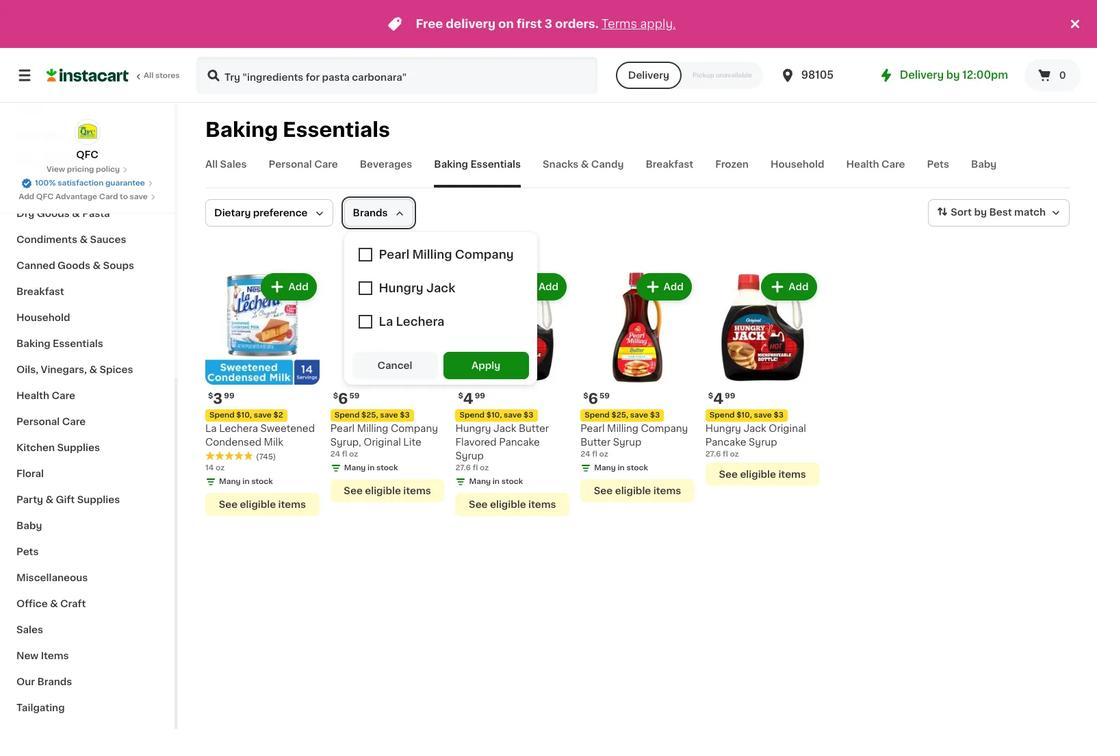 Task type: describe. For each thing, give the bounding box(es) containing it.
new items link
[[8, 643, 166, 669]]

sales link
[[8, 617, 166, 643]]

our brands
[[16, 677, 72, 687]]

100%
[[35, 179, 56, 187]]

pasta
[[82, 209, 110, 218]]

0 vertical spatial qfc
[[76, 150, 98, 160]]

2 horizontal spatial baking essentials
[[434, 160, 521, 169]]

syrup for milling
[[613, 437, 642, 447]]

beer
[[16, 157, 40, 166]]

& down advantage at the top left
[[72, 209, 80, 218]]

0 horizontal spatial personal care link
[[8, 409, 166, 435]]

add for la lechera sweetened condensed milk
[[289, 282, 309, 292]]

1 vertical spatial baking
[[434, 160, 468, 169]]

save for hungry jack butter flavored pancake syrup
[[504, 411, 522, 419]]

liquor
[[16, 183, 48, 192]]

brands inside our brands link
[[37, 677, 72, 687]]

beer & cider
[[16, 157, 79, 166]]

brands inside brands dropdown button
[[353, 208, 388, 218]]

(745)
[[256, 453, 276, 461]]

save for pearl milling company syrup, original lite
[[380, 411, 398, 419]]

original inside hungry jack original pancake syrup 27.6 fl oz
[[769, 424, 806, 433]]

frozen link
[[716, 157, 749, 188]]

1 vertical spatial breakfast
[[16, 287, 64, 296]]

0 vertical spatial personal care link
[[269, 157, 338, 188]]

$25, for syrup
[[612, 411, 629, 419]]

hard
[[16, 131, 40, 140]]

1 vertical spatial qfc
[[36, 193, 54, 201]]

2 vertical spatial baking
[[16, 339, 50, 348]]

3 inside product group
[[213, 391, 223, 406]]

wine
[[16, 105, 41, 114]]

snacks
[[543, 160, 579, 169]]

see eligible items for hungry jack original pancake syrup
[[719, 469, 806, 479]]

hungry for pancake
[[706, 424, 741, 433]]

best match
[[989, 208, 1046, 217]]

jack for pancake
[[494, 424, 516, 433]]

items
[[41, 651, 69, 661]]

condensed
[[205, 437, 262, 447]]

$10, for hungry jack butter flavored pancake syrup
[[487, 411, 502, 419]]

many in stock for flavored
[[469, 478, 523, 485]]

see eligible items for pearl milling company butter syrup
[[594, 486, 681, 495]]

many in stock down (745)
[[219, 478, 273, 485]]

hard beverages link
[[8, 123, 166, 149]]

5 product group from the left
[[706, 270, 820, 486]]

$25, for original
[[361, 411, 378, 419]]

pearl milling company butter syrup 24 fl oz
[[581, 424, 688, 458]]

$2
[[274, 411, 283, 419]]

1 horizontal spatial household link
[[771, 157, 825, 188]]

cancel button
[[352, 352, 438, 379]]

card
[[99, 193, 118, 201]]

3 inside limited time offer region
[[545, 18, 553, 29]]

delivery for delivery
[[628, 71, 669, 80]]

by for delivery
[[947, 70, 960, 80]]

6 for pearl milling company butter syrup
[[588, 391, 598, 406]]

see for pearl milling company butter syrup
[[594, 486, 613, 495]]

milling for syrup
[[607, 424, 639, 433]]

add qfc advantage card to save
[[19, 193, 148, 201]]

1 horizontal spatial essentials
[[283, 120, 390, 140]]

eligible for la lechera sweetened condensed milk
[[240, 500, 276, 509]]

pearl milling company syrup, original lite 24 fl oz
[[330, 424, 438, 458]]

vinegars,
[[41, 365, 87, 374]]

0 horizontal spatial beverages
[[43, 131, 95, 140]]

milling for original
[[357, 424, 388, 433]]

new items
[[16, 651, 69, 661]]

1 horizontal spatial baby
[[971, 160, 997, 169]]

all stores link
[[47, 56, 181, 94]]

delivery by 12:00pm link
[[878, 67, 1008, 84]]

$ 4 99 for hungry jack original pancake syrup
[[708, 391, 736, 406]]

to
[[120, 193, 128, 201]]

oils, vinegars, & spices
[[16, 365, 133, 374]]

spend $25, save $3 for syrup
[[585, 411, 660, 419]]

miscellaneous
[[16, 573, 88, 583]]

match
[[1015, 208, 1046, 217]]

eligible for hungry jack original pancake syrup
[[740, 469, 776, 479]]

$ 6 59 for pearl milling company syrup, original lite
[[333, 391, 360, 406]]

all sales link
[[205, 157, 247, 188]]

tailgating link
[[8, 695, 166, 721]]

0 vertical spatial pets
[[927, 160, 949, 169]]

eligible for hungry jack butter flavored pancake syrup
[[490, 500, 526, 509]]

dry goods & pasta
[[16, 209, 110, 218]]

see eligible items button for la lechera sweetened condensed milk
[[205, 493, 319, 516]]

fl inside hungry jack original pancake syrup 27.6 fl oz
[[723, 450, 728, 458]]

satisfaction
[[58, 179, 104, 187]]

14 oz
[[205, 464, 225, 471]]

canned goods & soups
[[16, 261, 134, 270]]

hungry jack original pancake syrup 27.6 fl oz
[[706, 424, 806, 458]]

see for pearl milling company syrup, original lite
[[344, 486, 363, 495]]

1 horizontal spatial health
[[847, 160, 879, 169]]

cider
[[52, 157, 79, 166]]

1 horizontal spatial breakfast
[[646, 160, 694, 169]]

& right beer
[[42, 157, 50, 166]]

best
[[989, 208, 1012, 217]]

1 vertical spatial household link
[[8, 305, 166, 331]]

la
[[205, 424, 217, 433]]

1 vertical spatial pets link
[[8, 539, 166, 565]]

0 vertical spatial health care
[[847, 160, 905, 169]]

party & gift supplies link
[[8, 487, 166, 513]]

office & craft
[[16, 599, 86, 609]]

many for butter
[[594, 464, 616, 471]]

qfc link
[[74, 119, 100, 162]]

0 horizontal spatial sales
[[16, 625, 43, 635]]

$ for pearl milling company syrup, original lite
[[333, 392, 338, 400]]

limited time offer region
[[0, 0, 1067, 48]]

0 vertical spatial pets link
[[927, 157, 949, 188]]

advantage
[[55, 193, 97, 201]]

butter inside hungry jack butter flavored pancake syrup 27.6 fl oz
[[519, 424, 549, 433]]

& left candy
[[581, 160, 589, 169]]

99 for hungry jack original pancake syrup
[[725, 392, 736, 400]]

0 horizontal spatial baby link
[[8, 513, 166, 539]]

dietary preference
[[214, 208, 308, 218]]

3 product group from the left
[[456, 270, 570, 516]]

apply button
[[443, 352, 529, 379]]

brands button
[[344, 199, 413, 227]]

0 horizontal spatial health care link
[[8, 383, 166, 409]]

4 $3 from the left
[[774, 411, 784, 419]]

1 vertical spatial essentials
[[471, 160, 521, 169]]

24 inside 'pearl milling company butter syrup 24 fl oz'
[[581, 450, 590, 458]]

1 vertical spatial beverages
[[360, 160, 412, 169]]

wine link
[[8, 97, 166, 123]]

cancel
[[378, 361, 412, 370]]

dry goods & pasta link
[[8, 201, 166, 227]]

6 for pearl milling company syrup, original lite
[[338, 391, 348, 406]]

gift
[[56, 495, 75, 505]]

many in stock for syrup,
[[344, 464, 398, 471]]

see for hungry jack butter flavored pancake syrup
[[469, 500, 488, 509]]

save for hungry jack original pancake syrup
[[754, 411, 772, 419]]

party
[[16, 495, 43, 505]]

add qfc advantage card to save link
[[19, 192, 156, 203]]

all for all stores
[[144, 72, 154, 79]]

see eligible items for hungry jack butter flavored pancake syrup
[[469, 500, 556, 509]]

& left sauces
[[80, 235, 88, 244]]

1 horizontal spatial personal
[[269, 160, 312, 169]]

in down condensed
[[243, 478, 250, 485]]

kitchen
[[16, 443, 55, 453]]

1 vertical spatial household
[[16, 313, 70, 322]]

company for original
[[391, 424, 438, 433]]

add for hungry jack original pancake syrup
[[789, 282, 809, 292]]

items for la lechera sweetened condensed milk
[[278, 500, 306, 509]]

4 product group from the left
[[581, 270, 695, 502]]

our brands link
[[8, 669, 166, 695]]

condiments
[[16, 235, 77, 244]]

1 horizontal spatial baking
[[205, 120, 278, 140]]

terms apply. link
[[602, 18, 676, 29]]

98105
[[801, 70, 834, 80]]

& left soups
[[93, 261, 101, 270]]

& left gift at the bottom left
[[46, 495, 54, 505]]

0 vertical spatial baking essentials link
[[434, 157, 521, 188]]

hungry jack butter flavored pancake syrup 27.6 fl oz
[[456, 424, 549, 471]]

1 vertical spatial personal
[[16, 417, 60, 426]]

syrup for jack
[[749, 437, 777, 447]]

pearl for pearl milling company syrup, original lite
[[330, 424, 355, 433]]

tailgating
[[16, 703, 65, 713]]

stores
[[155, 72, 180, 79]]

59 for pearl milling company butter syrup
[[600, 392, 610, 400]]

kitchen supplies link
[[8, 435, 166, 461]]

dry
[[16, 209, 34, 218]]

frozen
[[716, 160, 749, 169]]

milk
[[264, 437, 283, 447]]

98105 button
[[780, 56, 862, 94]]

oz inside hungry jack butter flavored pancake syrup 27.6 fl oz
[[480, 464, 489, 471]]

add button for butter
[[638, 275, 691, 299]]

1 horizontal spatial baby link
[[971, 157, 997, 188]]

$ for la lechera sweetened condensed milk
[[208, 392, 213, 400]]

0 horizontal spatial baby
[[16, 521, 42, 531]]

12:00pm
[[963, 70, 1008, 80]]

59 for pearl milling company syrup, original lite
[[349, 392, 360, 400]]

liquor link
[[8, 175, 166, 201]]

1 horizontal spatial health care link
[[847, 157, 905, 188]]

office & craft link
[[8, 591, 166, 617]]

craft
[[60, 599, 86, 609]]

delivery button
[[616, 62, 682, 89]]

miscellaneous link
[[8, 565, 166, 591]]

floral
[[16, 469, 44, 479]]

0 horizontal spatial baking essentials link
[[8, 331, 166, 357]]

spend for pearl milling company syrup, original lite
[[335, 411, 360, 419]]

dietary
[[214, 208, 251, 218]]

preference
[[253, 208, 308, 218]]

jack for syrup
[[744, 424, 767, 433]]

goods for canned
[[58, 261, 90, 270]]

fl inside hungry jack butter flavored pancake syrup 27.6 fl oz
[[473, 464, 478, 471]]

pearl for pearl milling company butter syrup
[[581, 424, 605, 433]]

27.6 inside hungry jack butter flavored pancake syrup 27.6 fl oz
[[456, 464, 471, 471]]

& left craft
[[50, 599, 58, 609]]

5 add button from the left
[[763, 275, 816, 299]]

1 vertical spatial health
[[16, 391, 49, 400]]

beverages link
[[360, 157, 412, 188]]

add for pearl milling company syrup, original lite
[[414, 282, 434, 292]]

0 vertical spatial household
[[771, 160, 825, 169]]

canned goods & soups link
[[8, 253, 166, 279]]

100% satisfaction guarantee button
[[21, 175, 153, 189]]

1 vertical spatial supplies
[[77, 495, 120, 505]]



Task type: locate. For each thing, give the bounding box(es) containing it.
1 horizontal spatial brands
[[353, 208, 388, 218]]

product group
[[205, 270, 319, 516], [330, 270, 445, 502], [456, 270, 570, 516], [581, 270, 695, 502], [706, 270, 820, 486]]

4 add button from the left
[[638, 275, 691, 299]]

1 24 from the left
[[581, 450, 590, 458]]

1 horizontal spatial $ 4 99
[[708, 391, 736, 406]]

spend for pearl milling company butter syrup
[[585, 411, 610, 419]]

breakfast link down canned goods & soups
[[8, 279, 166, 305]]

0 vertical spatial baby
[[971, 160, 997, 169]]

free delivery on first 3 orders. terms apply.
[[416, 18, 676, 29]]

0 horizontal spatial $ 4 99
[[458, 391, 485, 406]]

eligible for pearl milling company syrup, original lite
[[365, 486, 401, 495]]

beverages
[[43, 131, 95, 140], [360, 160, 412, 169]]

1 pancake from the left
[[499, 437, 540, 447]]

1 vertical spatial butter
[[581, 437, 611, 447]]

orders.
[[555, 18, 599, 29]]

1 horizontal spatial 4
[[713, 391, 724, 406]]

spend up flavored
[[460, 411, 485, 419]]

1 $3 from the left
[[650, 411, 660, 419]]

2 99 from the left
[[475, 392, 485, 400]]

hungry
[[456, 424, 491, 433], [706, 424, 741, 433]]

beer & cider link
[[8, 149, 166, 175]]

by right sort
[[974, 208, 987, 217]]

lechera
[[219, 424, 258, 433]]

see
[[719, 469, 738, 479], [594, 486, 613, 495], [344, 486, 363, 495], [219, 500, 238, 509], [469, 500, 488, 509]]

$ up hungry jack original pancake syrup 27.6 fl oz
[[708, 392, 713, 400]]

1 vertical spatial breakfast link
[[8, 279, 166, 305]]

★★★★★
[[205, 451, 253, 460], [205, 451, 253, 460]]

$3 for syrup
[[650, 411, 660, 419]]

1 vertical spatial goods
[[58, 261, 90, 270]]

in
[[618, 464, 625, 471], [368, 464, 375, 471], [243, 478, 250, 485], [493, 478, 500, 485]]

1 hungry from the left
[[456, 424, 491, 433]]

see eligible items button down pearl milling company syrup, original lite 24 fl oz
[[330, 479, 445, 502]]

many down 'pearl milling company butter syrup 24 fl oz'
[[594, 464, 616, 471]]

original inside pearl milling company syrup, original lite 24 fl oz
[[364, 437, 401, 447]]

&
[[42, 157, 50, 166], [581, 160, 589, 169], [72, 209, 80, 218], [80, 235, 88, 244], [93, 261, 101, 270], [89, 365, 97, 374], [46, 495, 54, 505], [50, 599, 58, 609]]

3 $ from the left
[[333, 392, 338, 400]]

1 add button from the left
[[263, 275, 315, 299]]

personal care
[[269, 160, 338, 169], [16, 417, 86, 426]]

4 up hungry jack original pancake syrup 27.6 fl oz
[[713, 391, 724, 406]]

save up hungry jack original pancake syrup 27.6 fl oz
[[754, 411, 772, 419]]

0 vertical spatial by
[[947, 70, 960, 80]]

2 spend from the left
[[585, 411, 610, 419]]

1 horizontal spatial delivery
[[900, 70, 944, 80]]

2 company from the left
[[391, 424, 438, 433]]

see down "syrup,"
[[344, 486, 363, 495]]

1 horizontal spatial all
[[205, 160, 218, 169]]

0 vertical spatial beverages
[[43, 131, 95, 140]]

1 spend from the left
[[209, 411, 235, 419]]

Search field
[[197, 58, 597, 93]]

0 vertical spatial original
[[769, 424, 806, 433]]

by inside field
[[974, 208, 987, 217]]

1 $ 6 59 from the left
[[583, 391, 610, 406]]

0 vertical spatial breakfast link
[[646, 157, 694, 188]]

by left 12:00pm
[[947, 70, 960, 80]]

delivery by 12:00pm
[[900, 70, 1008, 80]]

$ 6 59 for pearl milling company butter syrup
[[583, 391, 610, 406]]

4 spend from the left
[[460, 411, 485, 419]]

household link
[[771, 157, 825, 188], [8, 305, 166, 331]]

$10, up flavored
[[487, 411, 502, 419]]

stock for 24
[[627, 464, 648, 471]]

1 $25, from the left
[[612, 411, 629, 419]]

many in stock for butter
[[594, 464, 648, 471]]

2 59 from the left
[[349, 392, 360, 400]]

stock
[[627, 464, 648, 471], [376, 464, 398, 471], [251, 478, 273, 485], [502, 478, 523, 485]]

27.6 inside hungry jack original pancake syrup 27.6 fl oz
[[706, 450, 721, 458]]

0 horizontal spatial personal
[[16, 417, 60, 426]]

many down "syrup,"
[[344, 464, 366, 471]]

0 horizontal spatial spend $25, save $3
[[335, 411, 410, 419]]

1 59 from the left
[[600, 392, 610, 400]]

see eligible items button for pearl milling company syrup, original lite
[[330, 479, 445, 502]]

supplies up floral link
[[57, 443, 100, 453]]

2 4 from the left
[[713, 391, 724, 406]]

$ inside the $ 3 99
[[208, 392, 213, 400]]

save up hungry jack butter flavored pancake syrup 27.6 fl oz at the bottom of page
[[504, 411, 522, 419]]

3 99 from the left
[[725, 392, 736, 400]]

1 horizontal spatial beverages
[[360, 160, 412, 169]]

spend $10, save $3 for hungry jack original pancake syrup
[[710, 411, 784, 419]]

condiments & sauces link
[[8, 227, 166, 253]]

2 $10, from the left
[[487, 411, 502, 419]]

brands down items on the bottom left of page
[[37, 677, 72, 687]]

1 vertical spatial pets
[[16, 547, 39, 557]]

99 inside the $ 3 99
[[224, 392, 234, 400]]

sort by
[[951, 208, 987, 217]]

0 horizontal spatial 27.6
[[456, 464, 471, 471]]

1 6 from the left
[[588, 391, 598, 406]]

save right to
[[130, 193, 148, 201]]

jack
[[494, 424, 516, 433], [744, 424, 767, 433]]

2 spend $25, save $3 from the left
[[335, 411, 410, 419]]

milling inside 'pearl milling company butter syrup 24 fl oz'
[[607, 424, 639, 433]]

household link right frozen link
[[771, 157, 825, 188]]

1 horizontal spatial original
[[769, 424, 806, 433]]

baking
[[205, 120, 278, 140], [434, 160, 468, 169], [16, 339, 50, 348]]

$ up "syrup,"
[[333, 392, 338, 400]]

spend for hungry jack original pancake syrup
[[710, 411, 735, 419]]

1 horizontal spatial pearl
[[581, 424, 605, 433]]

goods for dry
[[37, 209, 70, 218]]

guarantee
[[105, 179, 145, 187]]

1 horizontal spatial $25,
[[612, 411, 629, 419]]

in down 'pearl milling company butter syrup 24 fl oz'
[[618, 464, 625, 471]]

all inside "link"
[[144, 72, 154, 79]]

99 for la lechera sweetened condensed milk
[[224, 392, 234, 400]]

0 horizontal spatial $ 6 59
[[333, 391, 360, 406]]

0 button
[[1025, 59, 1081, 92]]

0 horizontal spatial pets
[[16, 547, 39, 557]]

pets link
[[927, 157, 949, 188], [8, 539, 166, 565]]

1 horizontal spatial milling
[[607, 424, 639, 433]]

spend $10, save $3 up hungry jack butter flavored pancake syrup 27.6 fl oz at the bottom of page
[[460, 411, 534, 419]]

lite
[[403, 437, 422, 447]]

1 horizontal spatial jack
[[744, 424, 767, 433]]

0 vertical spatial baby link
[[971, 157, 997, 188]]

6
[[588, 391, 598, 406], [338, 391, 348, 406]]

add button for flavored
[[513, 275, 566, 299]]

see down 'pearl milling company butter syrup 24 fl oz'
[[594, 486, 613, 495]]

2 add button from the left
[[388, 275, 440, 299]]

health care
[[847, 160, 905, 169], [16, 391, 75, 400]]

condiments & sauces
[[16, 235, 126, 244]]

spend for la lechera sweetened condensed milk
[[209, 411, 235, 419]]

fl inside 'pearl milling company butter syrup 24 fl oz'
[[592, 450, 598, 458]]

breakfast right candy
[[646, 160, 694, 169]]

2 $3 from the left
[[400, 411, 410, 419]]

save left $2
[[254, 411, 272, 419]]

all for all sales
[[205, 160, 218, 169]]

$10, up lechera
[[236, 411, 252, 419]]

in for syrup,
[[368, 464, 375, 471]]

14
[[205, 464, 214, 471]]

1 horizontal spatial hungry
[[706, 424, 741, 433]]

0 horizontal spatial 3
[[213, 391, 223, 406]]

hungry inside hungry jack butter flavored pancake syrup 27.6 fl oz
[[456, 424, 491, 433]]

1 vertical spatial health care
[[16, 391, 75, 400]]

0 horizontal spatial health care
[[16, 391, 75, 400]]

sales down office
[[16, 625, 43, 635]]

1 company from the left
[[641, 424, 688, 433]]

$25,
[[612, 411, 629, 419], [361, 411, 378, 419]]

0 horizontal spatial personal care
[[16, 417, 86, 426]]

$ for hungry jack butter flavored pancake syrup
[[458, 392, 463, 400]]

0 horizontal spatial hungry
[[456, 424, 491, 433]]

eligible for pearl milling company butter syrup
[[615, 486, 651, 495]]

0 horizontal spatial 59
[[349, 392, 360, 400]]

see eligible items button for hungry jack butter flavored pancake syrup
[[456, 493, 570, 516]]

2 6 from the left
[[338, 391, 348, 406]]

see eligible items button down 'pearl milling company butter syrup 24 fl oz'
[[581, 479, 695, 502]]

3 spend from the left
[[335, 411, 360, 419]]

syrup inside 'pearl milling company butter syrup 24 fl oz'
[[613, 437, 642, 447]]

4 down apply
[[463, 391, 474, 406]]

oz inside pearl milling company syrup, original lite 24 fl oz
[[349, 450, 358, 458]]

sauces
[[90, 235, 126, 244]]

view pricing policy
[[46, 166, 120, 173]]

1 horizontal spatial syrup
[[613, 437, 642, 447]]

0 horizontal spatial breakfast link
[[8, 279, 166, 305]]

$10, for la lechera sweetened condensed milk
[[236, 411, 252, 419]]

hungry inside hungry jack original pancake syrup 27.6 fl oz
[[706, 424, 741, 433]]

2 hungry from the left
[[706, 424, 741, 433]]

0 vertical spatial health care link
[[847, 157, 905, 188]]

99 for hungry jack butter flavored pancake syrup
[[475, 392, 485, 400]]

1 horizontal spatial sales
[[220, 160, 247, 169]]

$ 4 99 up hungry jack original pancake syrup 27.6 fl oz
[[708, 391, 736, 406]]

add
[[19, 193, 34, 201], [289, 282, 309, 292], [414, 282, 434, 292], [539, 282, 559, 292], [664, 282, 684, 292], [789, 282, 809, 292]]

0 horizontal spatial delivery
[[628, 71, 669, 80]]

all stores
[[144, 72, 180, 79]]

view
[[46, 166, 65, 173]]

1 $10, from the left
[[236, 411, 252, 419]]

in down hungry jack butter flavored pancake syrup 27.6 fl oz at the bottom of page
[[493, 478, 500, 485]]

pricing
[[67, 166, 94, 173]]

fl
[[592, 450, 598, 458], [342, 450, 347, 458], [723, 450, 728, 458], [473, 464, 478, 471]]

see eligible items
[[719, 469, 806, 479], [594, 486, 681, 495], [344, 486, 431, 495], [219, 500, 306, 509], [469, 500, 556, 509]]

items for hungry jack original pancake syrup
[[779, 469, 806, 479]]

0 horizontal spatial butter
[[519, 424, 549, 433]]

1 99 from the left
[[224, 392, 234, 400]]

many in stock down hungry jack butter flavored pancake syrup 27.6 fl oz at the bottom of page
[[469, 478, 523, 485]]

milling inside pearl milling company syrup, original lite 24 fl oz
[[357, 424, 388, 433]]

1 horizontal spatial personal care
[[269, 160, 338, 169]]

None search field
[[196, 56, 598, 94]]

product group containing 3
[[205, 270, 319, 516]]

0 horizontal spatial pets link
[[8, 539, 166, 565]]

$ 4 99 for hungry jack butter flavored pancake syrup
[[458, 391, 485, 406]]

4 for hungry jack butter flavored pancake syrup
[[463, 391, 474, 406]]

see eligible items button for hungry jack original pancake syrup
[[706, 463, 820, 486]]

baking right beverages link
[[434, 160, 468, 169]]

0 horizontal spatial spend $10, save $3
[[460, 411, 534, 419]]

candy
[[591, 160, 624, 169]]

save for la lechera sweetened condensed milk
[[254, 411, 272, 419]]

personal care up preference
[[269, 160, 338, 169]]

personal care link up preference
[[269, 157, 338, 188]]

personal care up the kitchen supplies
[[16, 417, 86, 426]]

0 vertical spatial breakfast
[[646, 160, 694, 169]]

2 spend $10, save $3 from the left
[[710, 411, 784, 419]]

1 horizontal spatial butter
[[581, 437, 611, 447]]

save inside add qfc advantage card to save link
[[130, 193, 148, 201]]

baby link up sort by
[[971, 157, 997, 188]]

see for la lechera sweetened condensed milk
[[219, 500, 238, 509]]

essentials up beverages link
[[283, 120, 390, 140]]

stock for syrup
[[502, 478, 523, 485]]

1 horizontal spatial company
[[641, 424, 688, 433]]

baby up sort by
[[971, 160, 997, 169]]

stock for lite
[[376, 464, 398, 471]]

delivery
[[900, 70, 944, 80], [628, 71, 669, 80]]

spend $10, save $3 for hungry jack butter flavored pancake syrup
[[460, 411, 534, 419]]

add button for syrup,
[[388, 275, 440, 299]]

1 pearl from the left
[[581, 424, 605, 433]]

0 horizontal spatial brands
[[37, 677, 72, 687]]

hungry for flavored
[[456, 424, 491, 433]]

0 vertical spatial personal
[[269, 160, 312, 169]]

2 $ 4 99 from the left
[[708, 391, 736, 406]]

apply
[[472, 361, 501, 370]]

2 pancake from the left
[[706, 437, 747, 447]]

1 vertical spatial all
[[205, 160, 218, 169]]

oz
[[599, 450, 608, 458], [349, 450, 358, 458], [730, 450, 739, 458], [216, 464, 225, 471], [480, 464, 489, 471]]

2 $ from the left
[[583, 392, 588, 400]]

household right frozen
[[771, 160, 825, 169]]

$3 for pancake
[[524, 411, 534, 419]]

see eligible items button for pearl milling company butter syrup
[[581, 479, 695, 502]]

brands down beverages link
[[353, 208, 388, 218]]

eligible down hungry jack butter flavored pancake syrup 27.6 fl oz at the bottom of page
[[490, 500, 526, 509]]

oz inside hungry jack original pancake syrup 27.6 fl oz
[[730, 450, 739, 458]]

0 horizontal spatial 4
[[463, 391, 474, 406]]

Best match Sort by field
[[928, 199, 1070, 227]]

spend for hungry jack butter flavored pancake syrup
[[460, 411, 485, 419]]

fl inside pearl milling company syrup, original lite 24 fl oz
[[342, 450, 347, 458]]

delivery for delivery by 12:00pm
[[900, 70, 944, 80]]

service type group
[[616, 62, 763, 89]]

stock down hungry jack butter flavored pancake syrup 27.6 fl oz at the bottom of page
[[502, 478, 523, 485]]

3 $3 from the left
[[524, 411, 534, 419]]

2 horizontal spatial syrup
[[749, 437, 777, 447]]

$3 for original
[[400, 411, 410, 419]]

$25, up 'pearl milling company butter syrup 24 fl oz'
[[612, 411, 629, 419]]

1 horizontal spatial breakfast link
[[646, 157, 694, 188]]

0 horizontal spatial syrup
[[456, 451, 484, 461]]

$3 up hungry jack original pancake syrup 27.6 fl oz
[[774, 411, 784, 419]]

spend $25, save $3 for original
[[335, 411, 410, 419]]

syrup inside hungry jack butter flavored pancake syrup 27.6 fl oz
[[456, 451, 484, 461]]

0 horizontal spatial essentials
[[53, 339, 103, 348]]

pearl inside 'pearl milling company butter syrup 24 fl oz'
[[581, 424, 605, 433]]

2 vertical spatial baking essentials
[[16, 339, 103, 348]]

1 spend $10, save $3 from the left
[[460, 411, 534, 419]]

spend $10, save $3 up hungry jack original pancake syrup 27.6 fl oz
[[710, 411, 784, 419]]

1 vertical spatial baby
[[16, 521, 42, 531]]

see eligible items button
[[706, 463, 820, 486], [581, 479, 695, 502], [330, 479, 445, 502], [205, 493, 319, 516], [456, 493, 570, 516]]

pancake inside hungry jack butter flavored pancake syrup 27.6 fl oz
[[499, 437, 540, 447]]

0 vertical spatial 3
[[545, 18, 553, 29]]

spend $10, save $2
[[209, 411, 283, 419]]

2 horizontal spatial baking
[[434, 160, 468, 169]]

pearl inside pearl milling company syrup, original lite 24 fl oz
[[330, 424, 355, 433]]

butter inside 'pearl milling company butter syrup 24 fl oz'
[[581, 437, 611, 447]]

1 vertical spatial baking essentials link
[[8, 331, 166, 357]]

stock down 'pearl milling company butter syrup 24 fl oz'
[[627, 464, 648, 471]]

by for sort
[[974, 208, 987, 217]]

see eligible items button down hungry jack butter flavored pancake syrup 27.6 fl oz at the bottom of page
[[456, 493, 570, 516]]

5 $ from the left
[[708, 392, 713, 400]]

goods down condiments & sauces on the top left
[[58, 261, 90, 270]]

0
[[1060, 71, 1066, 80]]

many for flavored
[[469, 478, 491, 485]]

floral link
[[8, 461, 166, 487]]

$10,
[[236, 411, 252, 419], [487, 411, 502, 419], [737, 411, 752, 419]]

see eligible items down pearl milling company syrup, original lite 24 fl oz
[[344, 486, 431, 495]]

personal up kitchen
[[16, 417, 60, 426]]

99 up hungry jack original pancake syrup 27.6 fl oz
[[725, 392, 736, 400]]

see down 14 oz at the left of page
[[219, 500, 238, 509]]

$ for hungry jack original pancake syrup
[[708, 392, 713, 400]]

snacks & candy link
[[543, 157, 624, 188]]

pancake
[[499, 437, 540, 447], [706, 437, 747, 447]]

1 horizontal spatial 24
[[581, 450, 590, 458]]

milling
[[607, 424, 639, 433], [357, 424, 388, 433]]

company inside 'pearl milling company butter syrup 24 fl oz'
[[641, 424, 688, 433]]

24
[[581, 450, 590, 458], [330, 450, 340, 458]]

add for pearl milling company butter syrup
[[664, 282, 684, 292]]

$3 up hungry jack butter flavored pancake syrup 27.6 fl oz at the bottom of page
[[524, 411, 534, 419]]

6 up 'pearl milling company butter syrup 24 fl oz'
[[588, 391, 598, 406]]

1 vertical spatial brands
[[37, 677, 72, 687]]

sort
[[951, 208, 972, 217]]

3 right 'first'
[[545, 18, 553, 29]]

3 up la
[[213, 391, 223, 406]]

personal care link up the kitchen supplies
[[8, 409, 166, 435]]

jack inside hungry jack butter flavored pancake syrup 27.6 fl oz
[[494, 424, 516, 433]]

& left spices
[[89, 365, 97, 374]]

$ for pearl milling company butter syrup
[[583, 392, 588, 400]]

many in stock down pearl milling company syrup, original lite 24 fl oz
[[344, 464, 398, 471]]

2 $ 6 59 from the left
[[333, 391, 360, 406]]

2 jack from the left
[[744, 424, 767, 433]]

0 horizontal spatial 99
[[224, 392, 234, 400]]

save for pearl milling company butter syrup
[[630, 411, 648, 419]]

eligible down pearl milling company syrup, original lite 24 fl oz
[[365, 486, 401, 495]]

spend down the $ 3 99
[[209, 411, 235, 419]]

many down 14 oz at the left of page
[[219, 478, 241, 485]]

$ up la
[[208, 392, 213, 400]]

new
[[16, 651, 39, 661]]

instacart logo image
[[47, 67, 129, 84]]

eligible down hungry jack original pancake syrup 27.6 fl oz
[[740, 469, 776, 479]]

personal
[[269, 160, 312, 169], [16, 417, 60, 426]]

1 horizontal spatial pets link
[[927, 157, 949, 188]]

delivery inside button
[[628, 71, 669, 80]]

100% satisfaction guarantee
[[35, 179, 145, 187]]

see eligible items button down hungry jack original pancake syrup 27.6 fl oz
[[706, 463, 820, 486]]

2 horizontal spatial 99
[[725, 392, 736, 400]]

baby down party
[[16, 521, 42, 531]]

sales up dietary
[[220, 160, 247, 169]]

1 vertical spatial by
[[974, 208, 987, 217]]

0 horizontal spatial $10,
[[236, 411, 252, 419]]

all left stores
[[144, 72, 154, 79]]

spend $25, save $3 up pearl milling company syrup, original lite 24 fl oz
[[335, 411, 410, 419]]

1 horizontal spatial baking essentials
[[205, 120, 390, 140]]

see eligible items down hungry jack butter flavored pancake syrup 27.6 fl oz at the bottom of page
[[469, 500, 556, 509]]

oils,
[[16, 365, 38, 374]]

1 horizontal spatial by
[[974, 208, 987, 217]]

many for syrup,
[[344, 464, 366, 471]]

24 inside pearl milling company syrup, original lite 24 fl oz
[[330, 450, 340, 458]]

see eligible items for pearl milling company syrup, original lite
[[344, 486, 431, 495]]

0 vertical spatial brands
[[353, 208, 388, 218]]

1 vertical spatial 3
[[213, 391, 223, 406]]

our
[[16, 677, 35, 687]]

items for pearl milling company butter syrup
[[654, 486, 681, 495]]

2 product group from the left
[[330, 270, 445, 502]]

$10, for hungry jack original pancake syrup
[[737, 411, 752, 419]]

4 $ from the left
[[458, 392, 463, 400]]

2 24 from the left
[[330, 450, 340, 458]]

in for butter
[[618, 464, 625, 471]]

save up pearl milling company syrup, original lite 24 fl oz
[[380, 411, 398, 419]]

first
[[517, 18, 542, 29]]

2 horizontal spatial essentials
[[471, 160, 521, 169]]

company for syrup
[[641, 424, 688, 433]]

0 vertical spatial baking essentials
[[205, 120, 390, 140]]

party & gift supplies
[[16, 495, 120, 505]]

spend up "syrup,"
[[335, 411, 360, 419]]

$ 6 59 up 'pearl milling company butter syrup 24 fl oz'
[[583, 391, 610, 406]]

delivery down apply.
[[628, 71, 669, 80]]

stock down (745)
[[251, 478, 273, 485]]

see for hungry jack original pancake syrup
[[719, 469, 738, 479]]

save
[[130, 193, 148, 201], [254, 411, 272, 419], [630, 411, 648, 419], [380, 411, 398, 419], [504, 411, 522, 419], [754, 411, 772, 419]]

syrup inside hungry jack original pancake syrup 27.6 fl oz
[[749, 437, 777, 447]]

qfc
[[76, 150, 98, 160], [36, 193, 54, 201]]

0 vertical spatial health
[[847, 160, 879, 169]]

1 horizontal spatial spend $25, save $3
[[585, 411, 660, 419]]

1 $ 4 99 from the left
[[458, 391, 485, 406]]

personal up preference
[[269, 160, 312, 169]]

0 vertical spatial essentials
[[283, 120, 390, 140]]

1 4 from the left
[[463, 391, 474, 406]]

household down 'canned' on the left
[[16, 313, 70, 322]]

eligible down 'pearl milling company butter syrup 24 fl oz'
[[615, 486, 651, 495]]

1 product group from the left
[[205, 270, 319, 516]]

pancake inside hungry jack original pancake syrup 27.6 fl oz
[[706, 437, 747, 447]]

baking up all sales
[[205, 120, 278, 140]]

items for hungry jack butter flavored pancake syrup
[[528, 500, 556, 509]]

0 horizontal spatial pearl
[[330, 424, 355, 433]]

2 pearl from the left
[[330, 424, 355, 433]]

items for pearl milling company syrup, original lite
[[403, 486, 431, 495]]

0 vertical spatial sales
[[220, 160, 247, 169]]

4 for hungry jack original pancake syrup
[[713, 391, 724, 406]]

spend $25, save $3
[[585, 411, 660, 419], [335, 411, 410, 419]]

many in stock down 'pearl milling company butter syrup 24 fl oz'
[[594, 464, 648, 471]]

essentials left snacks
[[471, 160, 521, 169]]

3 $10, from the left
[[737, 411, 752, 419]]

$ down apply "button"
[[458, 392, 463, 400]]

0 horizontal spatial baking essentials
[[16, 339, 103, 348]]

2 horizontal spatial $10,
[[737, 411, 752, 419]]

1 jack from the left
[[494, 424, 516, 433]]

2 $25, from the left
[[361, 411, 378, 419]]

2 milling from the left
[[357, 424, 388, 433]]

beverages up cider
[[43, 131, 95, 140]]

in for flavored
[[493, 478, 500, 485]]

0 vertical spatial supplies
[[57, 443, 100, 453]]

$ up 'pearl milling company butter syrup 24 fl oz'
[[583, 392, 588, 400]]

0 horizontal spatial health
[[16, 391, 49, 400]]

1 spend $25, save $3 from the left
[[585, 411, 660, 419]]

99 up spend $10, save $2
[[224, 392, 234, 400]]

see eligible items down 'pearl milling company butter syrup 24 fl oz'
[[594, 486, 681, 495]]

oz inside 'pearl milling company butter syrup 24 fl oz'
[[599, 450, 608, 458]]

0 horizontal spatial all
[[144, 72, 154, 79]]

spices
[[100, 365, 133, 374]]

essentials up "oils, vinegars, & spices"
[[53, 339, 103, 348]]

99
[[224, 392, 234, 400], [475, 392, 485, 400], [725, 392, 736, 400]]

office
[[16, 599, 48, 609]]

5 spend from the left
[[710, 411, 735, 419]]

beverages up brands dropdown button
[[360, 160, 412, 169]]

see eligible items for la lechera sweetened condensed milk
[[219, 500, 306, 509]]

1 $ from the left
[[208, 392, 213, 400]]

99 down apply
[[475, 392, 485, 400]]

in down pearl milling company syrup, original lite 24 fl oz
[[368, 464, 375, 471]]

personal care inside personal care link
[[16, 417, 86, 426]]

$ 4 99 down apply
[[458, 391, 485, 406]]

1 horizontal spatial 59
[[600, 392, 610, 400]]

1 milling from the left
[[607, 424, 639, 433]]

qfc logo image
[[74, 119, 100, 145]]

3 add button from the left
[[513, 275, 566, 299]]

brands
[[353, 208, 388, 218], [37, 677, 72, 687]]

0 horizontal spatial company
[[391, 424, 438, 433]]

company inside pearl milling company syrup, original lite 24 fl oz
[[391, 424, 438, 433]]

all up dietary
[[205, 160, 218, 169]]

0 horizontal spatial breakfast
[[16, 287, 64, 296]]

1 horizontal spatial personal care link
[[269, 157, 338, 188]]

see eligible items down hungry jack original pancake syrup 27.6 fl oz
[[719, 469, 806, 479]]

syrup,
[[330, 437, 361, 447]]

baking up oils,
[[16, 339, 50, 348]]

breakfast link left frozen link
[[646, 157, 694, 188]]

6 up "syrup,"
[[338, 391, 348, 406]]

59 up 'pearl milling company butter syrup 24 fl oz'
[[600, 392, 610, 400]]

supplies
[[57, 443, 100, 453], [77, 495, 120, 505]]

jack inside hungry jack original pancake syrup 27.6 fl oz
[[744, 424, 767, 433]]



Task type: vqa. For each thing, say whether or not it's contained in the screenshot.
Wine
yes



